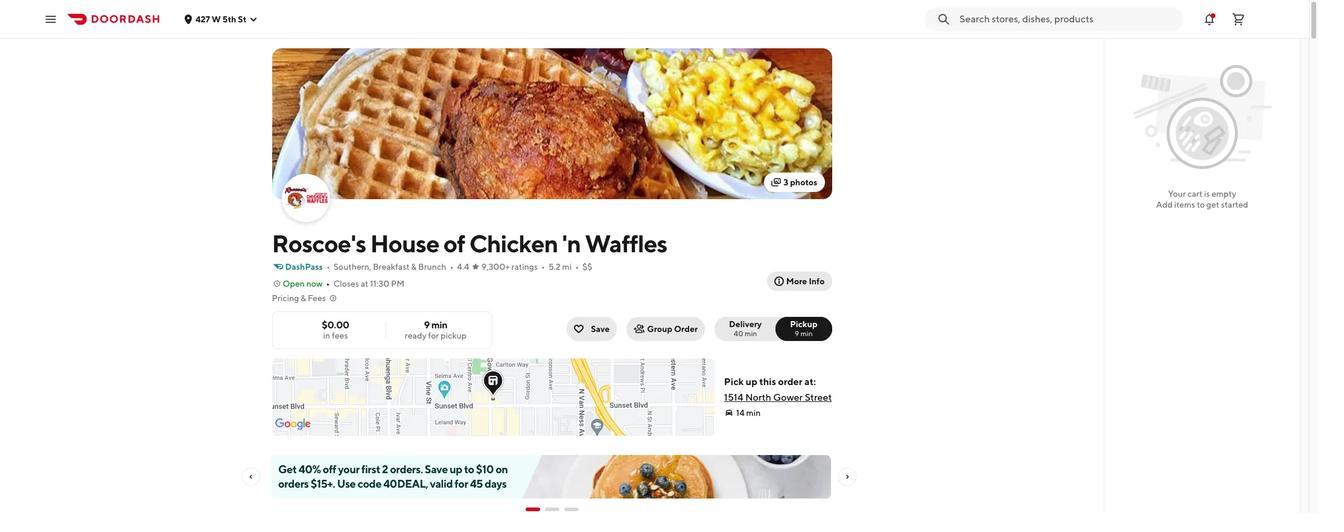 Task type: locate. For each thing, give the bounding box(es) containing it.
9 min ready for pickup
[[405, 319, 467, 341]]

None radio
[[776, 317, 832, 341]]

9 inside "9 min ready for pickup"
[[424, 319, 430, 331]]

none radio containing delivery
[[715, 317, 784, 341]]

notification bell image
[[1203, 12, 1217, 26]]

group
[[647, 324, 673, 334]]

street
[[805, 392, 832, 403]]

cart
[[1188, 189, 1203, 199]]

5th
[[223, 14, 236, 24]]

min right 40
[[745, 329, 757, 338]]

'n
[[562, 229, 581, 258]]

5.2 mi • $$
[[549, 262, 593, 272]]

0 vertical spatial for
[[428, 331, 439, 341]]

1 horizontal spatial to
[[1197, 200, 1205, 210]]

0 horizontal spatial up
[[450, 463, 462, 476]]

0 vertical spatial &
[[411, 262, 417, 272]]

for
[[428, 331, 439, 341], [455, 478, 468, 490]]

save inside button
[[591, 324, 610, 334]]

at
[[361, 279, 369, 289]]

0 horizontal spatial for
[[428, 331, 439, 341]]

& inside button
[[301, 293, 306, 303]]

pickup
[[790, 319, 818, 329]]

powered by google image
[[275, 418, 311, 431]]

delivery 40 min
[[729, 319, 762, 338]]

0 horizontal spatial to
[[464, 463, 474, 476]]

& left "fees"
[[301, 293, 306, 303]]

southern, breakfast & brunch
[[334, 262, 446, 272]]

closes
[[334, 279, 359, 289]]

roscoe's house of chicken 'n waffles image
[[272, 48, 832, 199], [283, 175, 329, 221]]

for inside get 40% off your first 2 orders. save up to $10 on orders $15+.  use code 40deal, valid for 45 days
[[455, 478, 468, 490]]

9,300+
[[482, 262, 510, 272]]

to left get
[[1197, 200, 1205, 210]]

min right 14
[[747, 408, 761, 418]]

• right mi
[[576, 262, 579, 272]]

roscoe's
[[272, 229, 366, 258]]

to left $10
[[464, 463, 474, 476]]

40%
[[298, 463, 321, 476]]

1 vertical spatial to
[[464, 463, 474, 476]]

save inside get 40% off your first 2 orders. save up to $10 on orders $15+.  use code 40deal, valid for 45 days
[[425, 463, 448, 476]]

0 horizontal spatial 9
[[424, 319, 430, 331]]

to inside get 40% off your first 2 orders. save up to $10 on orders $15+.  use code 40deal, valid for 45 days
[[464, 463, 474, 476]]

open
[[283, 279, 305, 289]]

& left brunch
[[411, 262, 417, 272]]

get
[[1207, 200, 1220, 210]]

None radio
[[715, 317, 784, 341]]

427 w 5th st
[[196, 14, 247, 24]]

min up at:
[[801, 329, 813, 338]]

items
[[1175, 200, 1196, 210]]

1 vertical spatial for
[[455, 478, 468, 490]]

waffles
[[585, 229, 667, 258]]

•
[[327, 262, 330, 272], [450, 262, 454, 272], [542, 262, 545, 272], [576, 262, 579, 272], [326, 279, 330, 289]]

is
[[1205, 189, 1211, 199]]

1 vertical spatial up
[[450, 463, 462, 476]]

southern,
[[334, 262, 371, 272]]

use
[[337, 478, 356, 490]]

more info button
[[767, 272, 832, 291]]

roscoe's house of chicken 'n waffles
[[272, 229, 667, 258]]

&
[[411, 262, 417, 272], [301, 293, 306, 303]]

days
[[485, 478, 507, 490]]

1 vertical spatial save
[[425, 463, 448, 476]]

save left group
[[591, 324, 610, 334]]

up up valid
[[450, 463, 462, 476]]

dashpass
[[285, 262, 323, 272]]

up inside get 40% off your first 2 orders. save up to $10 on orders $15+.  use code 40deal, valid for 45 days
[[450, 463, 462, 476]]

your
[[1169, 189, 1186, 199]]

9 inside pickup 9 min
[[795, 329, 800, 338]]

1 horizontal spatial 9
[[795, 329, 800, 338]]

0 vertical spatial to
[[1197, 200, 1205, 210]]

up
[[746, 376, 758, 388], [450, 463, 462, 476]]

order
[[778, 376, 803, 388]]

9
[[424, 319, 430, 331], [795, 329, 800, 338]]

map region
[[175, 249, 793, 513]]

45
[[470, 478, 483, 490]]

3
[[784, 178, 789, 187]]

pickup
[[441, 331, 467, 341]]

save button
[[567, 317, 617, 341]]

1 horizontal spatial for
[[455, 478, 468, 490]]

min
[[432, 319, 448, 331], [745, 329, 757, 338], [801, 329, 813, 338], [747, 408, 761, 418]]

0 vertical spatial save
[[591, 324, 610, 334]]

1 horizontal spatial up
[[746, 376, 758, 388]]

north
[[746, 392, 772, 403]]

9 up order on the right
[[795, 329, 800, 338]]

0 horizontal spatial save
[[425, 463, 448, 476]]

to
[[1197, 200, 1205, 210], [464, 463, 474, 476]]

$$
[[583, 262, 593, 272]]

group order
[[647, 324, 698, 334]]

40deal,
[[383, 478, 428, 490]]

14
[[737, 408, 745, 418]]

for right ready
[[428, 331, 439, 341]]

1 vertical spatial &
[[301, 293, 306, 303]]

1514 north gower street link
[[724, 392, 832, 403]]

min inside pickup 9 min
[[801, 329, 813, 338]]

1 horizontal spatial save
[[591, 324, 610, 334]]

save
[[591, 324, 610, 334], [425, 463, 448, 476]]

dashpass •
[[285, 262, 330, 272]]

to inside your cart is empty add items to get started
[[1197, 200, 1205, 210]]

mi
[[563, 262, 572, 272]]

for left 45
[[455, 478, 468, 490]]

ready
[[405, 331, 427, 341]]

0 horizontal spatial &
[[301, 293, 306, 303]]

pickup 9 min
[[790, 319, 818, 338]]

order
[[674, 324, 698, 334]]

your cart is empty add items to get started
[[1157, 189, 1249, 210]]

w
[[212, 14, 221, 24]]

save up valid
[[425, 463, 448, 476]]

open now
[[283, 279, 323, 289]]

up left this
[[746, 376, 758, 388]]

0 vertical spatial up
[[746, 376, 758, 388]]

pricing
[[272, 293, 299, 303]]

• right the now
[[326, 279, 330, 289]]

up inside "pick up this order at: 1514 north gower street"
[[746, 376, 758, 388]]

9 left pickup
[[424, 319, 430, 331]]

min right ready
[[432, 319, 448, 331]]



Task type: describe. For each thing, give the bounding box(es) containing it.
fees
[[332, 331, 348, 341]]

427
[[196, 14, 210, 24]]

• closes at 11:30 pm
[[326, 279, 405, 289]]

order methods option group
[[715, 317, 832, 341]]

more
[[787, 277, 807, 286]]

first
[[361, 463, 380, 476]]

2
[[382, 463, 388, 476]]

open menu image
[[43, 12, 58, 26]]

• right dashpass
[[327, 262, 330, 272]]

empty
[[1212, 189, 1237, 199]]

now
[[307, 279, 323, 289]]

1 horizontal spatial &
[[411, 262, 417, 272]]

pick
[[724, 376, 744, 388]]

brunch
[[418, 262, 446, 272]]

1514
[[724, 392, 744, 403]]

chicken
[[470, 229, 558, 258]]

pricing & fees
[[272, 293, 326, 303]]

photos
[[790, 178, 818, 187]]

get 40% off your first 2 orders. save up to $10 on orders $15+.  use code 40deal, valid for 45 days
[[278, 463, 508, 490]]

info
[[809, 277, 825, 286]]

fees
[[308, 293, 326, 303]]

ratings
[[512, 262, 538, 272]]

3 photos button
[[765, 173, 825, 192]]

$15+.
[[310, 478, 335, 490]]

11:30
[[370, 279, 390, 289]]

• left "5.2"
[[542, 262, 545, 272]]

off
[[323, 463, 336, 476]]

4.4
[[457, 262, 470, 272]]

your
[[338, 463, 359, 476]]

select promotional banner element
[[526, 499, 579, 513]]

of
[[444, 229, 465, 258]]

for inside "9 min ready for pickup"
[[428, 331, 439, 341]]

3 photos
[[784, 178, 818, 187]]

at:
[[805, 376, 816, 388]]

more info
[[787, 277, 825, 286]]

Store search: begin typing to search for stores available on DoorDash text field
[[960, 12, 1176, 26]]

• left 4.4
[[450, 262, 454, 272]]

40
[[734, 329, 744, 338]]

5.2
[[549, 262, 561, 272]]

valid
[[430, 478, 453, 490]]

gower
[[774, 392, 803, 403]]

pick up this order at: 1514 north gower street
[[724, 376, 832, 403]]

$0.00 in fees
[[322, 319, 349, 341]]

get
[[278, 463, 297, 476]]

$0.00
[[322, 319, 349, 331]]

on
[[496, 463, 508, 476]]

none radio containing pickup
[[776, 317, 832, 341]]

st
[[238, 14, 247, 24]]

min inside "9 min ready for pickup"
[[432, 319, 448, 331]]

9,300+ ratings •
[[482, 262, 545, 272]]

orders
[[278, 478, 309, 490]]

pm
[[391, 279, 405, 289]]

orders.
[[390, 463, 423, 476]]

group order button
[[627, 317, 705, 341]]

breakfast
[[373, 262, 410, 272]]

this
[[760, 376, 777, 388]]

started
[[1222, 200, 1249, 210]]

min inside delivery 40 min
[[745, 329, 757, 338]]

house
[[370, 229, 439, 258]]

in
[[323, 331, 330, 341]]

0 items, open order cart image
[[1232, 12, 1246, 26]]

pricing & fees button
[[272, 292, 338, 304]]

$10
[[476, 463, 494, 476]]

add
[[1157, 200, 1173, 210]]

delivery
[[729, 319, 762, 329]]

427 w 5th st button
[[184, 14, 259, 24]]

code
[[357, 478, 381, 490]]

14 min
[[737, 408, 761, 418]]



Task type: vqa. For each thing, say whether or not it's contained in the screenshot.
vegetables.
no



